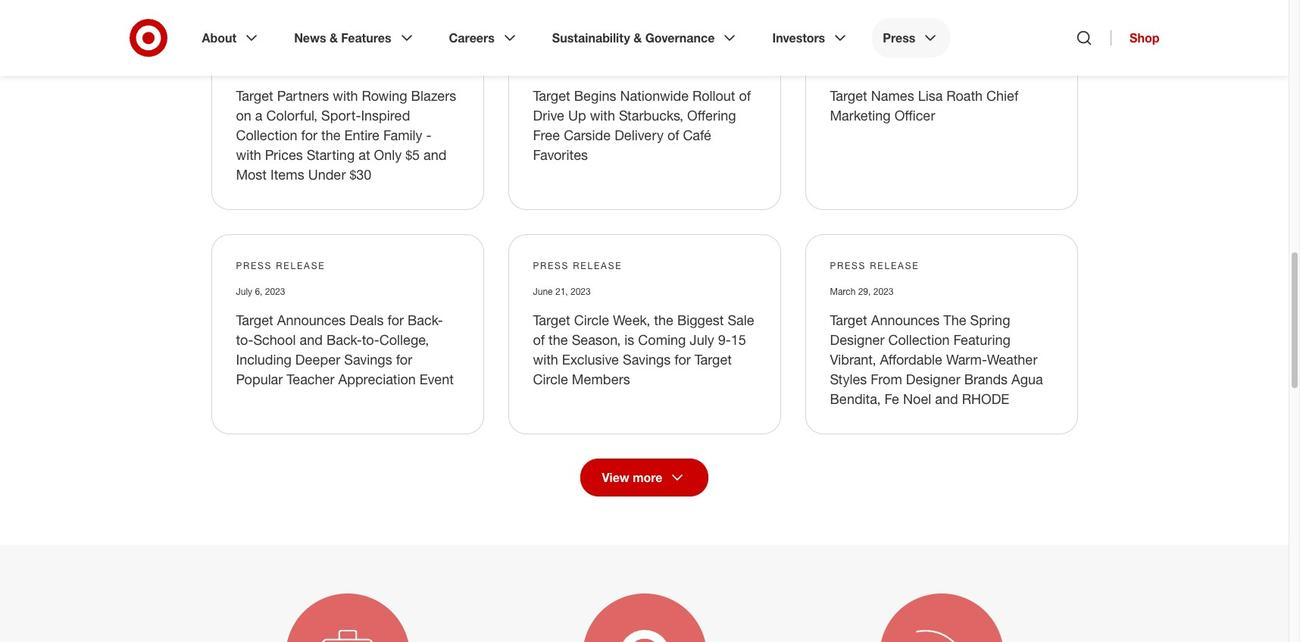Task type: vqa. For each thing, say whether or not it's contained in the screenshot.
Target Announces Deals for Back- to-School and Back-to-College, Including Deeper Savings for Popular Teacher Appreciation Event target
yes



Task type: describe. For each thing, give the bounding box(es) containing it.
bendita,
[[831, 390, 881, 407]]

target for target partners with rowing blazers on a colorful, sport-inspired collection for the entire family - with prices starting at only $5 and most items under $30
[[236, 87, 273, 104]]

free
[[533, 126, 560, 143]]

target begins nationwide rollout of drive up with starbucks, offering free carside delivery of café favorites
[[533, 87, 751, 163]]

view more button
[[580, 458, 709, 496]]

release up begins
[[573, 35, 623, 47]]

1 vertical spatial designer
[[907, 370, 961, 387]]

for down college,
[[396, 351, 413, 367]]

at
[[359, 146, 370, 163]]

june 21, 2023
[[533, 286, 591, 297]]

begins
[[574, 87, 617, 104]]

21,
[[556, 286, 568, 297]]

press right investors
[[831, 35, 867, 47]]

featuring
[[954, 331, 1011, 348]]

view more
[[602, 470, 663, 485]]

lisa
[[919, 87, 943, 104]]

target circle week, the biggest sale of the season, is coming july 9-15 with exclusive savings for target circle members link
[[533, 311, 755, 387]]

prices
[[265, 146, 303, 163]]

drive
[[533, 107, 565, 123]]

target for target begins nationwide rollout of drive up with starbucks, offering free carside delivery of café favorites
[[533, 87, 571, 104]]

week,
[[613, 311, 651, 328]]

warm-
[[947, 351, 988, 367]]

deals
[[350, 311, 384, 328]]

deeper
[[296, 351, 341, 367]]

teacher
[[287, 370, 335, 387]]

0 vertical spatial of
[[740, 87, 751, 104]]

starting
[[307, 146, 355, 163]]

event
[[420, 370, 454, 387]]

careers link
[[439, 18, 530, 58]]

most
[[236, 166, 267, 182]]

press release up "june 21, 2023"
[[533, 260, 623, 271]]

march
[[831, 286, 856, 297]]

9-
[[718, 331, 731, 348]]

colorful,
[[266, 107, 318, 123]]

press up 6,
[[236, 260, 272, 271]]

$5
[[406, 146, 420, 163]]

brands
[[965, 370, 1008, 387]]

press release up names
[[831, 35, 920, 47]]

0 horizontal spatial circle
[[533, 370, 568, 387]]

for up college,
[[388, 311, 404, 328]]

june
[[533, 286, 553, 297]]

shop
[[1130, 30, 1160, 45]]

press up the march
[[831, 260, 867, 271]]

news & features
[[294, 30, 392, 45]]

& for news
[[330, 30, 338, 45]]

chief
[[987, 87, 1019, 104]]

press up names
[[883, 30, 916, 45]]

the inside target partners with rowing blazers on a colorful, sport-inspired collection for the entire family - with prices starting at only $5 and most items under $30
[[321, 126, 341, 143]]

officer
[[895, 107, 936, 123]]

29,
[[859, 286, 871, 297]]

partners
[[277, 87, 329, 104]]

for inside target circle week, the biggest sale of the season, is coming july 9-15 with exclusive savings for target circle members
[[675, 351, 691, 367]]

from
[[871, 370, 903, 387]]

entire
[[345, 126, 380, 143]]

features
[[341, 30, 392, 45]]

1 vertical spatial of
[[668, 126, 680, 143]]

target for target announces deals for back- to-school and back-to-college, including deeper savings for popular teacher appreciation event
[[236, 311, 273, 328]]

rhode
[[963, 390, 1010, 407]]

careers
[[449, 30, 495, 45]]

target down 9-
[[695, 351, 732, 367]]

is
[[625, 331, 635, 348]]

school
[[254, 331, 296, 348]]

offering
[[688, 107, 737, 123]]

with up most
[[236, 146, 261, 163]]

0 vertical spatial back-
[[408, 311, 443, 328]]

vibrant,
[[831, 351, 877, 367]]

release up 29,
[[871, 260, 920, 271]]

-
[[426, 126, 432, 143]]

target circle week, the biggest sale of the season, is coming july 9-15 with exclusive savings for target circle members
[[533, 311, 755, 387]]

0 vertical spatial circle
[[574, 311, 610, 328]]

marketing
[[831, 107, 891, 123]]

collection inside target partners with rowing blazers on a colorful, sport-inspired collection for the entire family - with prices starting at only $5 and most items under $30
[[236, 126, 298, 143]]

biggest
[[678, 311, 724, 328]]

affordable
[[881, 351, 943, 367]]

inspired
[[361, 107, 410, 123]]

march 29, 2023
[[831, 286, 894, 297]]



Task type: locate. For each thing, give the bounding box(es) containing it.
release
[[276, 35, 326, 47], [573, 35, 623, 47], [871, 35, 920, 47], [276, 260, 326, 271], [573, 260, 623, 271], [871, 260, 920, 271]]

1 horizontal spatial 2023
[[571, 286, 591, 297]]

coming
[[639, 331, 686, 348]]

announces inside target announces the spring designer collection featuring vibrant, affordable warm-weather styles from designer brands agua bendita, fe noel and rhode
[[872, 311, 940, 328]]

1 announces from the left
[[277, 311, 346, 328]]

exclusive
[[562, 351, 619, 367]]

and down -
[[424, 146, 447, 163]]

target announces deals for back- to-school and back-to-college, including deeper savings for popular teacher appreciation event
[[236, 311, 454, 387]]

circle down exclusive
[[533, 370, 568, 387]]

with up the sport-
[[333, 87, 358, 104]]

savings up appreciation at the bottom
[[344, 351, 392, 367]]

0 horizontal spatial savings
[[344, 351, 392, 367]]

rowing
[[362, 87, 408, 104]]

target inside target announces deals for back- to-school and back-to-college, including deeper savings for popular teacher appreciation event
[[236, 311, 273, 328]]

2 vertical spatial of
[[533, 331, 545, 348]]

0 vertical spatial collection
[[236, 126, 298, 143]]

target up marketing
[[831, 87, 868, 104]]

release up names
[[871, 35, 920, 47]]

1 horizontal spatial designer
[[907, 370, 961, 387]]

1 horizontal spatial savings
[[623, 351, 671, 367]]

with inside the target begins nationwide rollout of drive up with starbucks, offering free carside delivery of café favorites
[[590, 107, 616, 123]]

shop link
[[1111, 30, 1160, 45]]

1 to- from the left
[[236, 331, 254, 348]]

only
[[374, 146, 402, 163]]

target inside the target begins nationwide rollout of drive up with starbucks, offering free carside delivery of café favorites
[[533, 87, 571, 104]]

roath
[[947, 87, 983, 104]]

& inside sustainability & governance link
[[634, 30, 642, 45]]

release up partners
[[276, 35, 326, 47]]

governance
[[646, 30, 715, 45]]

2023 right 6,
[[265, 286, 285, 297]]

target names lisa roath chief marketing officer link
[[831, 87, 1019, 123]]

target partners with rowing blazers on a colorful, sport-inspired collection for the entire family - with prices starting at only $5 and most items under $30 link
[[236, 87, 457, 182]]

1 vertical spatial the
[[655, 311, 674, 328]]

target
[[236, 87, 273, 104], [533, 87, 571, 104], [831, 87, 868, 104], [236, 311, 273, 328], [533, 311, 571, 328], [831, 311, 868, 328], [695, 351, 732, 367]]

0 horizontal spatial &
[[330, 30, 338, 45]]

members
[[572, 370, 631, 387]]

of inside target circle week, the biggest sale of the season, is coming july 9-15 with exclusive savings for target circle members
[[533, 331, 545, 348]]

to- up "including"
[[236, 331, 254, 348]]

target begins nationwide rollout of drive up with starbucks, offering free carside delivery of café favorites link
[[533, 87, 751, 163]]

appreciation
[[339, 370, 416, 387]]

target inside target names lisa roath chief marketing officer
[[831, 87, 868, 104]]

1 horizontal spatial and
[[424, 146, 447, 163]]

press release
[[236, 35, 326, 47], [533, 35, 623, 47], [831, 35, 920, 47], [236, 260, 326, 271], [533, 260, 623, 271], [831, 260, 920, 271]]

2 horizontal spatial the
[[655, 311, 674, 328]]

delivery
[[615, 126, 664, 143]]

to- down deals
[[362, 331, 380, 348]]

agua
[[1012, 370, 1044, 387]]

1 vertical spatial and
[[300, 331, 323, 348]]

weather
[[988, 351, 1038, 367]]

1 horizontal spatial to-
[[362, 331, 380, 348]]

for down colorful,
[[301, 126, 318, 143]]

1 horizontal spatial &
[[634, 30, 642, 45]]

press
[[883, 30, 916, 45], [236, 35, 272, 47], [533, 35, 570, 47], [831, 35, 867, 47], [236, 260, 272, 271], [533, 260, 570, 271], [831, 260, 867, 271]]

0 vertical spatial designer
[[831, 331, 885, 348]]

investors
[[773, 30, 826, 45]]

0 horizontal spatial 2023
[[265, 286, 285, 297]]

the
[[944, 311, 967, 328]]

0 vertical spatial and
[[424, 146, 447, 163]]

noel
[[904, 390, 932, 407]]

designer up vibrant,
[[831, 331, 885, 348]]

styles
[[831, 370, 868, 387]]

$30
[[350, 166, 372, 182]]

with down begins
[[590, 107, 616, 123]]

view
[[602, 470, 630, 485]]

of right rollout on the top right of page
[[740, 87, 751, 104]]

announces up affordable
[[872, 311, 940, 328]]

on
[[236, 107, 252, 123]]

sale
[[728, 311, 755, 328]]

up
[[569, 107, 587, 123]]

1 horizontal spatial circle
[[574, 311, 610, 328]]

back- down deals
[[327, 331, 362, 348]]

sustainability & governance
[[553, 30, 715, 45]]

1 horizontal spatial back-
[[408, 311, 443, 328]]

& inside news & features link
[[330, 30, 338, 45]]

a
[[255, 107, 263, 123]]

spring
[[971, 311, 1011, 328]]

2 savings from the left
[[623, 351, 671, 367]]

collection inside target announces the spring designer collection featuring vibrant, affordable warm-weather styles from designer brands agua bendita, fe noel and rhode
[[889, 331, 950, 348]]

0 horizontal spatial july
[[236, 286, 253, 297]]

savings
[[344, 351, 392, 367], [623, 351, 671, 367]]

release up july 6, 2023
[[276, 260, 326, 271]]

1 vertical spatial july
[[690, 331, 715, 348]]

names
[[872, 87, 915, 104]]

under
[[308, 166, 346, 182]]

1 horizontal spatial of
[[668, 126, 680, 143]]

collection down "a" at the top left
[[236, 126, 298, 143]]

2 2023 from the left
[[571, 286, 591, 297]]

july inside target circle week, the biggest sale of the season, is coming july 9-15 with exclusive savings for target circle members
[[690, 331, 715, 348]]

of left café
[[668, 126, 680, 143]]

2 vertical spatial the
[[549, 331, 568, 348]]

collection up affordable
[[889, 331, 950, 348]]

press release up partners
[[236, 35, 326, 47]]

news
[[294, 30, 326, 45]]

savings inside target circle week, the biggest sale of the season, is coming july 9-15 with exclusive savings for target circle members
[[623, 351, 671, 367]]

0 horizontal spatial to-
[[236, 331, 254, 348]]

investors link
[[762, 18, 861, 58]]

and inside target announces deals for back- to-school and back-to-college, including deeper savings for popular teacher appreciation event
[[300, 331, 323, 348]]

circle up season,
[[574, 311, 610, 328]]

announces inside target announces deals for back- to-school and back-to-college, including deeper savings for popular teacher appreciation event
[[277, 311, 346, 328]]

0 horizontal spatial announces
[[277, 311, 346, 328]]

target partners with rowing blazers on a colorful, sport-inspired collection for the entire family - with prices starting at only $5 and most items under $30
[[236, 87, 457, 182]]

college,
[[380, 331, 429, 348]]

0 horizontal spatial the
[[321, 126, 341, 143]]

& for sustainability
[[634, 30, 642, 45]]

of
[[740, 87, 751, 104], [668, 126, 680, 143], [533, 331, 545, 348]]

1 horizontal spatial collection
[[889, 331, 950, 348]]

back-
[[408, 311, 443, 328], [327, 331, 362, 348]]

target inside target partners with rowing blazers on a colorful, sport-inspired collection for the entire family - with prices starting at only $5 and most items under $30
[[236, 87, 273, 104]]

savings down coming
[[623, 351, 671, 367]]

nationwide
[[620, 87, 689, 104]]

july
[[236, 286, 253, 297], [690, 331, 715, 348]]

press release up july 6, 2023
[[236, 260, 326, 271]]

2 horizontal spatial and
[[936, 390, 959, 407]]

15
[[731, 331, 747, 348]]

target announces deals for back- to-school and back-to-college, including deeper savings for popular teacher appreciation event link
[[236, 311, 454, 387]]

about link
[[191, 18, 272, 58]]

2 & from the left
[[634, 30, 642, 45]]

0 vertical spatial july
[[236, 286, 253, 297]]

and inside target partners with rowing blazers on a colorful, sport-inspired collection for the entire family - with prices starting at only $5 and most items under $30
[[424, 146, 447, 163]]

1 horizontal spatial the
[[549, 331, 568, 348]]

target for target circle week, the biggest sale of the season, is coming july 9-15 with exclusive savings for target circle members
[[533, 311, 571, 328]]

target up school
[[236, 311, 273, 328]]

sustainability
[[553, 30, 631, 45]]

including
[[236, 351, 292, 367]]

announces for back-
[[277, 311, 346, 328]]

july 6, 2023
[[236, 286, 285, 297]]

0 horizontal spatial back-
[[327, 331, 362, 348]]

popular
[[236, 370, 283, 387]]

press left news
[[236, 35, 272, 47]]

designer up noel
[[907, 370, 961, 387]]

0 horizontal spatial designer
[[831, 331, 885, 348]]

2023 for the
[[571, 286, 591, 297]]

savings inside target announces deals for back- to-school and back-to-college, including deeper savings for popular teacher appreciation event
[[344, 351, 392, 367]]

and right noel
[[936, 390, 959, 407]]

the up the "starting"
[[321, 126, 341, 143]]

fe
[[885, 390, 900, 407]]

0 horizontal spatial and
[[300, 331, 323, 348]]

1 vertical spatial back-
[[327, 331, 362, 348]]

1 & from the left
[[330, 30, 338, 45]]

target for target announces the spring designer collection featuring vibrant, affordable warm-weather styles from designer brands agua bendita, fe noel and rhode
[[831, 311, 868, 328]]

1 horizontal spatial announces
[[872, 311, 940, 328]]

starbucks,
[[619, 107, 684, 123]]

1 vertical spatial circle
[[533, 370, 568, 387]]

2 vertical spatial and
[[936, 390, 959, 407]]

the up exclusive
[[549, 331, 568, 348]]

with inside target circle week, the biggest sale of the season, is coming july 9-15 with exclusive savings for target circle members
[[533, 351, 559, 367]]

rollout
[[693, 87, 736, 104]]

target names lisa roath chief marketing officer
[[831, 87, 1019, 123]]

2023 right 29,
[[874, 286, 894, 297]]

announces
[[277, 311, 346, 328], [872, 311, 940, 328]]

collection
[[236, 126, 298, 143], [889, 331, 950, 348]]

of down june
[[533, 331, 545, 348]]

press release up begins
[[533, 35, 623, 47]]

1 horizontal spatial july
[[690, 331, 715, 348]]

1 vertical spatial collection
[[889, 331, 950, 348]]

announces for affordable
[[872, 311, 940, 328]]

sport-
[[321, 107, 361, 123]]

& right news
[[330, 30, 338, 45]]

6,
[[255, 286, 263, 297]]

0 horizontal spatial of
[[533, 331, 545, 348]]

2023 for vibrant,
[[874, 286, 894, 297]]

press right careers 'link'
[[533, 35, 570, 47]]

carside
[[564, 126, 611, 143]]

3 2023 from the left
[[874, 286, 894, 297]]

press release up 29,
[[831, 260, 920, 271]]

the up coming
[[655, 311, 674, 328]]

target inside target announces the spring designer collection featuring vibrant, affordable warm-weather styles from designer brands agua bendita, fe noel and rhode
[[831, 311, 868, 328]]

for inside target partners with rowing blazers on a colorful, sport-inspired collection for the entire family - with prices starting at only $5 and most items under $30
[[301, 126, 318, 143]]

target down the march
[[831, 311, 868, 328]]

for down coming
[[675, 351, 691, 367]]

2 to- from the left
[[362, 331, 380, 348]]

blazers
[[411, 87, 457, 104]]

sustainability & governance link
[[542, 18, 750, 58]]

news & features link
[[284, 18, 427, 58]]

2023 right 21,
[[571, 286, 591, 297]]

and up the "deeper" at bottom left
[[300, 331, 323, 348]]

2 horizontal spatial 2023
[[874, 286, 894, 297]]

target announces the spring designer collection featuring vibrant, affordable warm-weather styles from designer brands agua bendita, fe noel and rhode link
[[831, 311, 1044, 407]]

release up "june 21, 2023"
[[573, 260, 623, 271]]

&
[[330, 30, 338, 45], [634, 30, 642, 45]]

july left 6,
[[236, 286, 253, 297]]

2023
[[265, 286, 285, 297], [571, 286, 591, 297], [874, 286, 894, 297]]

target for target names lisa roath chief marketing officer
[[831, 87, 868, 104]]

target down june
[[533, 311, 571, 328]]

2 announces from the left
[[872, 311, 940, 328]]

and
[[424, 146, 447, 163], [300, 331, 323, 348], [936, 390, 959, 407]]

announces up the "deeper" at bottom left
[[277, 311, 346, 328]]

season,
[[572, 331, 621, 348]]

target up drive
[[533, 87, 571, 104]]

back- up college,
[[408, 311, 443, 328]]

with left exclusive
[[533, 351, 559, 367]]

and inside target announces the spring designer collection featuring vibrant, affordable warm-weather styles from designer brands agua bendita, fe noel and rhode
[[936, 390, 959, 407]]

about
[[202, 30, 237, 45]]

press up june
[[533, 260, 570, 271]]

& left governance
[[634, 30, 642, 45]]

0 vertical spatial the
[[321, 126, 341, 143]]

2023 for and
[[265, 286, 285, 297]]

items
[[271, 166, 305, 182]]

2 horizontal spatial of
[[740, 87, 751, 104]]

target up "a" at the top left
[[236, 87, 273, 104]]

to-
[[236, 331, 254, 348], [362, 331, 380, 348]]

july down biggest
[[690, 331, 715, 348]]

1 savings from the left
[[344, 351, 392, 367]]

more
[[633, 470, 663, 485]]

target announces the spring designer collection featuring vibrant, affordable warm-weather styles from designer brands agua bendita, fe noel and rhode
[[831, 311, 1044, 407]]

press link
[[873, 18, 951, 58]]

1 2023 from the left
[[265, 286, 285, 297]]

0 horizontal spatial collection
[[236, 126, 298, 143]]



